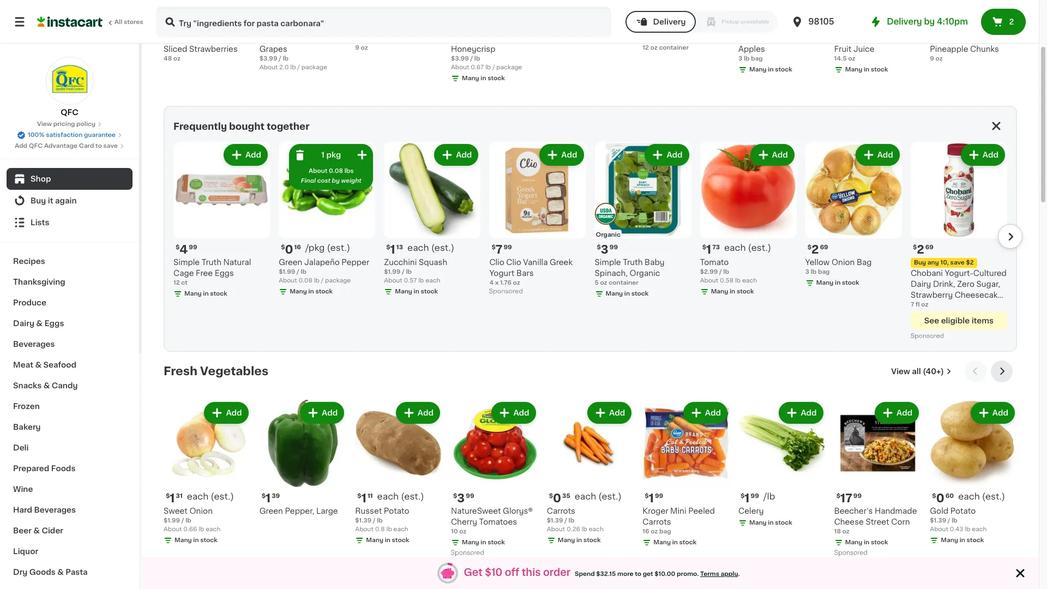 Task type: describe. For each thing, give the bounding box(es) containing it.
many down spinach,
[[606, 291, 623, 297]]

terms apply button
[[700, 570, 738, 579]]

69 for yellow onion bag
[[820, 244, 828, 250]]

many in stock down yellow onion bag 3 lb bag
[[816, 280, 859, 286]]

see eligible items button
[[911, 312, 1007, 330]]

in down 0.43
[[960, 537, 965, 543]]

$1.39 for 1
[[355, 518, 372, 524]]

beer
[[13, 527, 32, 535]]

$ inside $ 7 98 /pkg (est.)
[[262, 20, 266, 26]]

0 horizontal spatial 4
[[180, 244, 188, 255]]

1 horizontal spatial qfc
[[61, 109, 78, 116]]

stock down the 'kroger mini peeled carrots 16 oz bag'
[[679, 539, 697, 545]]

0.08 inside green jalapeño pepper $1.99 / lb about 0.08 lb / package
[[299, 278, 313, 284]]

bag for 2
[[818, 269, 830, 275]]

fresh vegetables
[[164, 366, 268, 377]]

hard beverages link
[[7, 500, 133, 520]]

kitchen
[[953, 34, 983, 42]]

(est.) for tomato
[[748, 243, 771, 252]]

apples for honeycrisp
[[489, 34, 516, 42]]

$3.99 inside organic - apples - honeycrisp $3.99 / lb about 0.67 lb / package
[[451, 55, 469, 61]]

(est.) inside $ 7 98 /pkg (est.)
[[308, 19, 331, 28]]

0.58
[[720, 278, 734, 284]]

carrots $1.39 / lb about 0.26 lb each
[[547, 507, 604, 532]]

remove green jalapeño pepper image
[[294, 148, 307, 161]]

/ right "0.67"
[[493, 64, 495, 70]]

in down simple truth baby spinach, organic 5 oz container
[[624, 291, 630, 297]]

0 for green
[[285, 244, 293, 255]]

1 for $ 1 11
[[361, 492, 367, 504]]

add button for celery
[[780, 403, 822, 423]]

add for sweet onion
[[226, 409, 242, 417]]

about inside carrots $1.39 / lb about 0.26 lb each
[[547, 526, 565, 532]]

in down 0.66
[[193, 537, 199, 543]]

promo.
[[677, 571, 699, 577]]

lb inside yellow onion bag 3 lb bag
[[811, 269, 817, 275]]

many down "0.67"
[[462, 75, 479, 81]]

package inside organic - apples - honeycrisp $3.99 / lb about 0.67 lb / package
[[497, 64, 522, 70]]

$6.59 per pound element
[[547, 18, 634, 33]]

many in stock down green jalapeño pepper $1.99 / lb about 0.08 lb / package
[[290, 289, 333, 295]]

in down the 'kroger mini peeled carrots 16 oz bag'
[[672, 539, 678, 545]]

get
[[464, 568, 483, 578]]

cider
[[42, 527, 63, 535]]

organic red seedless grapes $3.99 / lb about 2.0 lb / package
[[259, 34, 344, 70]]

$ inside "$ 1 99"
[[645, 493, 649, 499]]

sugar,
[[977, 280, 1000, 288]]

many in stock down 0.57
[[395, 289, 438, 295]]

selection
[[192, 34, 228, 42]]

2 for buy any 10, save $2
[[917, 244, 924, 255]]

container inside simple truth baby spinach, organic 5 oz container
[[609, 280, 639, 286]]

in down 0.58
[[730, 289, 735, 295]]

0 horizontal spatial eggs
[[44, 320, 64, 327]]

in down 0.57
[[414, 289, 419, 295]]

$ left '4:10pm'
[[932, 20, 936, 26]]

100%
[[28, 132, 44, 138]]

0 for gold
[[936, 492, 945, 504]]

about inside sweet onion $1.99 / lb about 0.66 lb each
[[164, 526, 182, 532]]

1 vertical spatial dairy
[[13, 320, 34, 327]]

product group containing 17
[[834, 400, 921, 559]]

stock down tomato $2.99 / lb about 0.58 lb each
[[737, 289, 754, 295]]

green for green pepper, large
[[259, 507, 283, 515]]

honeycrisp inside kroger honeycrisp apples 3 lb bag
[[766, 34, 811, 42]]

save inside item carousel region
[[951, 260, 965, 266]]

$ up spinach,
[[597, 244, 601, 250]]

(est.) for zucchini squash
[[431, 243, 454, 252]]

oz inside clio clio vanilla greek yogurt bars 4 x 1.76 oz
[[513, 280, 520, 286]]

delivery for delivery
[[653, 18, 686, 26]]

stock down green jalapeño pepper $1.99 / lb about 0.08 lb / package
[[315, 289, 333, 295]]

& for meat
[[35, 361, 42, 369]]

delivery by 4:10pm
[[887, 17, 968, 26]]

99 for kroger mini peeled carrots
[[655, 493, 663, 499]]

thanksgiving link
[[7, 272, 133, 292]]

many in stock down simple truth baby spinach, organic 5 oz container
[[606, 291, 649, 297]]

each right 60 at the bottom of page
[[958, 492, 980, 501]]

many down yellow onion bag 3 lb bag
[[816, 280, 834, 286]]

bag for 8
[[751, 55, 763, 61]]

lb inside kroger honeycrisp apples 3 lb bag
[[744, 55, 750, 61]]

bought
[[229, 122, 265, 131]]

product group containing 7
[[489, 142, 586, 297]]

each inside sweet onion $1.99 / lb about 0.66 lb each
[[206, 526, 221, 532]]

baby
[[645, 259, 665, 266]]

1 clio from the left
[[489, 259, 504, 266]]

1 for $ 1 39
[[266, 492, 271, 504]]

service type group
[[626, 11, 778, 33]]

$ inside $ 4 99
[[176, 244, 180, 250]]

many down 0.66
[[175, 537, 192, 543]]

(est.) for sweet onion
[[211, 492, 234, 501]]

to inside get $10 off this order spend $32.15 more to get $10.00 promo. terms apply .
[[635, 571, 641, 577]]

simple for 3
[[595, 259, 621, 266]]

stock down $1.99 per pound element
[[775, 520, 792, 526]]

$ 2 69 for yellow onion bag
[[808, 244, 828, 255]]

many in stock down 0.26
[[558, 537, 601, 543]]

each (est.) for russet potato
[[377, 492, 424, 501]]

stock down simple truth baby spinach, organic 5 oz container
[[632, 291, 649, 297]]

stock down yellow onion bag 3 lb bag
[[842, 280, 859, 286]]

about inside tomato $2.99 / lb about 0.58 lb each
[[700, 278, 718, 284]]

meat
[[13, 361, 33, 369]]

0 vertical spatial beverages
[[13, 340, 55, 348]]

kroger mini peeled carrots 16 oz bag
[[643, 507, 715, 534]]

add inside add qfc advantage card to save link
[[15, 143, 27, 149]]

about inside green jalapeño pepper $1.99 / lb about 0.08 lb / package
[[279, 278, 297, 284]]

raspberries
[[643, 34, 689, 42]]

view pricing policy link
[[37, 120, 102, 129]]

oz inside "private selection sliced strawberries 48 oz"
[[173, 55, 181, 61]]

$ inside $ 9 99
[[166, 20, 170, 26]]

99 for private selection sliced strawberries
[[179, 20, 187, 26]]

card
[[79, 143, 94, 149]]

each inside "element"
[[575, 492, 596, 501]]

/ inside zucchini squash $1.99 / lb about 0.57 lb each
[[402, 269, 405, 275]]

many down 0.26
[[558, 537, 575, 543]]

$ inside $ 1 11
[[357, 493, 361, 499]]

(est.) for russet potato
[[401, 492, 424, 501]]

oz inside naturesweet glorys® cherry tomatoes 10 oz
[[459, 528, 467, 534]]

many down 0.8
[[366, 537, 383, 543]]

kroger inside kroger cherry mixed fruit juice 14.5 oz
[[834, 34, 860, 42]]

(40+)
[[923, 368, 944, 375]]

in down yellow onion bag 3 lb bag
[[835, 280, 841, 286]]

stock down kroger honeycrisp apples 3 lb bag
[[775, 66, 792, 72]]

0 horizontal spatial to
[[96, 143, 102, 149]]

many in stock down juice at the top right
[[845, 66, 888, 72]]

/pkg inside $ 7 98 /pkg (est.)
[[286, 19, 306, 28]]

package inside green jalapeño pepper $1.99 / lb about 0.08 lb / package
[[325, 278, 351, 284]]

organic up 98
[[261, 7, 285, 13]]

add qfc advantage card to save link
[[15, 142, 124, 151]]

$ inside $ 1 39
[[262, 493, 266, 499]]

/ inside the russet potato $1.39 / lb about 0.8 lb each
[[373, 518, 376, 524]]

add button for zucchini squash
[[435, 145, 477, 165]]

russet
[[355, 507, 382, 515]]

3 for simple truth baby spinach, organic
[[601, 244, 609, 255]]

about inside organic - apples - honeycrisp $3.99 / lb about 0.67 lb / package
[[451, 64, 469, 70]]

oz inside mixed melon 9 oz
[[361, 45, 368, 51]]

many in stock down 0.43
[[941, 537, 984, 543]]

each right 13
[[408, 243, 429, 252]]

wine
[[13, 485, 33, 493]]

add for kroger mini peeled carrots
[[705, 409, 721, 417]]

$ up raspberries
[[645, 20, 649, 26]]

terms
[[700, 571, 719, 577]]

many in stock down 0.66
[[175, 537, 218, 543]]

snacks & candy
[[13, 382, 78, 389]]

stock down kroger cherry mixed fruit juice 14.5 oz
[[871, 66, 888, 72]]

12 inside simple truth natural cage free eggs 12 ct
[[173, 280, 180, 286]]

$ up kroger honeycrisp apples 3 lb bag
[[741, 20, 745, 26]]

each right 31
[[187, 492, 209, 501]]

onion for sweet
[[190, 507, 213, 515]]

dairy inside chobani yogurt-cultured dairy drink, zero sugar, strawberry cheesecake inspired
[[911, 280, 931, 288]]

product group containing 4
[[173, 142, 270, 301]]

cost
[[317, 178, 331, 184]]

bag inside the 'kroger mini peeled carrots 16 oz bag'
[[659, 528, 671, 534]]

in down free
[[203, 291, 209, 297]]

qfc logo image
[[46, 57, 94, 105]]

3 inside kroger honeycrisp apples 3 lb bag
[[739, 55, 743, 61]]

98105 button
[[791, 7, 857, 37]]

stock down tomatoes
[[488, 539, 505, 545]]

& left pasta
[[57, 568, 64, 576]]

truth for 4
[[202, 259, 221, 266]]

$0.35 each (estimated) element
[[547, 491, 634, 506]]

order
[[543, 568, 571, 578]]

0.8
[[375, 526, 385, 532]]

$ up 'yellow'
[[808, 244, 812, 250]]

$ inside $ 1 13
[[386, 244, 390, 250]]

snacks & candy link
[[7, 375, 133, 396]]

14.5
[[834, 55, 847, 61]]

$ 8 99 for raspberries package
[[645, 19, 666, 31]]

/ right 2.0
[[297, 64, 300, 70]]

bars
[[517, 270, 534, 277]]

kroger for 8
[[739, 34, 764, 42]]

stock down zucchini squash $1.99 / lb about 0.57 lb each on the top
[[421, 289, 438, 295]]

/ up 2.0
[[279, 55, 281, 61]]

99 for kroger honeycrisp apples
[[754, 20, 762, 26]]

stock down organic - apples - honeycrisp $3.99 / lb about 0.67 lb / package
[[488, 75, 505, 81]]

container inside raspberries package 12 oz container
[[659, 45, 689, 51]]

$ inside "$ 7 99"
[[492, 244, 496, 250]]

0.43
[[950, 526, 964, 532]]

hard
[[13, 506, 32, 514]]

all stores link
[[37, 7, 144, 37]]

chobani yogurt-cultured dairy drink, zero sugar, strawberry cheesecake inspired
[[911, 270, 1007, 310]]

3 inside yellow onion bag 3 lb bag
[[806, 269, 809, 275]]

4 inside clio clio vanilla greek yogurt bars 4 x 1.76 oz
[[489, 280, 494, 286]]

organic - apples - honeycrisp $3.99 / lb about 0.67 lb / package
[[451, 34, 522, 70]]

organic down 'item badge' image
[[596, 232, 621, 238]]

produce link
[[7, 292, 133, 313]]

add button for kroger mini peeled carrots
[[684, 403, 727, 423]]

potato for 0
[[951, 507, 976, 515]]

2 inside button
[[1009, 18, 1014, 26]]

oz inside raspberries package 12 oz container
[[651, 45, 658, 51]]

9 inside mixed melon 9 oz
[[355, 45, 359, 51]]

16 inside the 'kroger mini peeled carrots 16 oz bag'
[[643, 528, 649, 534]]

celery
[[739, 507, 764, 515]]

2 button
[[981, 9, 1026, 35]]

$1.31 each (estimated) element
[[164, 491, 251, 506]]

view pricing policy
[[37, 121, 96, 127]]

many down the 'kroger mini peeled carrots 16 oz bag'
[[654, 539, 671, 545]]

oz inside beecher's handmade cheese street corn 18 oz
[[843, 528, 850, 534]]

99 for beecher's handmade cheese street corn
[[854, 493, 862, 499]]

add for simple truth natural cage free eggs
[[245, 151, 261, 159]]

dry
[[13, 568, 27, 576]]

1 for $ 1 73
[[706, 244, 711, 255]]

x
[[495, 280, 499, 286]]

many down celery
[[749, 520, 767, 526]]

8 for kroger honeycrisp apples
[[745, 19, 753, 31]]

(est.) for gold potato
[[982, 492, 1005, 501]]

stock down carrots $1.39 / lb about 0.26 lb each
[[584, 537, 601, 543]]

each inside gold potato $1.39 / lb about 0.43 lb each
[[972, 526, 987, 532]]

sliced
[[164, 45, 187, 53]]

/ down $ 0 16
[[297, 269, 299, 275]]

$1.99 for sweet onion
[[164, 518, 180, 524]]

candy for snacks & candy
[[52, 382, 78, 389]]

goods
[[29, 568, 56, 576]]

many in stock down free
[[184, 291, 227, 297]]

$ 0 16
[[281, 244, 301, 255]]

fresh for fresh kitchen pineapple chunks 9 oz
[[930, 34, 951, 42]]

add for carrots
[[609, 409, 625, 417]]

$ 7 99
[[492, 244, 512, 255]]

12 inside raspberries package 12 oz container
[[643, 45, 649, 51]]

& for snacks
[[43, 382, 50, 389]]

$ inside $ 0 16
[[281, 244, 285, 250]]

$1.99 for zucchini squash
[[384, 269, 401, 275]]

any
[[928, 260, 939, 266]]

many in stock down 0.8
[[366, 537, 409, 543]]

snacks
[[13, 382, 42, 389]]

view all (40+)
[[891, 368, 944, 375]]

stores
[[124, 19, 143, 25]]

many down kroger honeycrisp apples 3 lb bag
[[749, 66, 767, 72]]

many down green jalapeño pepper $1.99 / lb about 0.08 lb / package
[[290, 289, 307, 295]]

in down naturesweet glorys® cherry tomatoes 10 oz
[[481, 539, 486, 545]]

add button for sweet onion
[[205, 403, 247, 423]]

99 for simple truth natural cage free eggs
[[189, 244, 197, 250]]

beer & cider link
[[7, 520, 133, 541]]

carrots inside carrots $1.39 / lb about 0.26 lb each
[[547, 507, 575, 515]]

dry goods & pasta
[[13, 568, 88, 576]]

stock down sweet onion $1.99 / lb about 0.66 lb each
[[200, 537, 218, 543]]

100% satisfaction guarantee button
[[17, 129, 122, 140]]

10,
[[941, 260, 949, 266]]

many down 0.57
[[395, 289, 412, 295]]

$3.99 inside 'organic red seedless grapes $3.99 / lb about 2.0 lb / package'
[[259, 55, 277, 61]]

tomatoes
[[479, 518, 517, 526]]

get $10 off this order status
[[460, 568, 744, 579]]

produce
[[13, 299, 46, 307]]

many in stock down 0.58
[[711, 289, 754, 295]]

& for beer
[[33, 527, 40, 535]]

$ inside the $ 17 99
[[837, 493, 841, 499]]

mixed inside kroger cherry mixed fruit juice 14.5 oz
[[890, 34, 914, 42]]

buy for buy it again
[[31, 197, 46, 205]]

about inside about 0.08 lbs final cost by weight
[[309, 168, 328, 174]]

$7.98 per package (estimated) element
[[259, 18, 347, 33]]

many down naturesweet glorys® cherry tomatoes 10 oz
[[462, 539, 479, 545]]

stock down gold potato $1.39 / lb about 0.43 lb each
[[967, 537, 984, 543]]

$ up "naturesweet" in the bottom left of the page
[[453, 493, 457, 499]]

$ inside $ 0 35
[[549, 493, 553, 499]]

16 inside $ 0 16
[[294, 244, 301, 250]]

fl
[[916, 302, 920, 308]]

$ inside $ 1 73
[[702, 244, 706, 250]]

many down cheese
[[845, 539, 863, 545]]

99 for fresh kitchen pineapple chunks
[[945, 20, 953, 26]]

in down green jalapeño pepper $1.99 / lb about 0.08 lb / package
[[308, 289, 314, 295]]

3 for naturesweet glorys® cherry tomatoes
[[457, 492, 465, 504]]

instacart logo image
[[37, 15, 103, 28]]

each inside the russet potato $1.39 / lb about 0.8 lb each
[[394, 526, 408, 532]]

many in stock down street
[[845, 539, 888, 545]]

again
[[55, 197, 77, 205]]

1 for $ 1 99 /lb
[[745, 492, 750, 504]]

many in stock down "0.67"
[[462, 75, 505, 81]]

each inside carrots $1.39 / lb about 0.26 lb each
[[589, 526, 604, 532]]

see
[[924, 317, 939, 325]]

naturesweet
[[451, 507, 501, 515]]

add button for simple truth natural cage free eggs
[[225, 145, 267, 165]]

1 pkg
[[321, 151, 341, 159]]

green for green jalapeño pepper $1.99 / lb about 0.08 lb / package
[[279, 259, 302, 266]]

cage
[[173, 270, 194, 277]]

buy any 10, save $2
[[914, 260, 974, 266]]

oz right fl at right bottom
[[921, 302, 929, 308]]

about inside 'organic red seedless grapes $3.99 / lb about 2.0 lb / package'
[[259, 64, 278, 70]]

1 vertical spatial qfc
[[29, 143, 43, 149]]

99 for simple truth baby spinach, organic
[[610, 244, 618, 250]]

$ inside $ 0 60
[[932, 493, 936, 499]]

in down 0.26
[[577, 537, 582, 543]]

3 for fresh kitchen pineapple chunks
[[936, 19, 944, 31]]

many in stock down kroger honeycrisp apples 3 lb bag
[[749, 66, 792, 72]]

$ 3 99 for fresh kitchen pineapple chunks
[[932, 19, 953, 31]]

bakery link
[[7, 417, 133, 437]]

many down 14.5
[[845, 66, 863, 72]]

many down 0.58
[[711, 289, 728, 295]]

grapes inside button
[[547, 34, 575, 42]]

/ inside gold potato $1.39 / lb about 0.43 lb each
[[948, 518, 951, 524]]

in down kroger honeycrisp apples 3 lb bag
[[768, 66, 774, 72]]

red
[[292, 34, 307, 42]]

package
[[691, 34, 724, 42]]

many down 0.43
[[941, 537, 958, 543]]

$1.39 inside carrots $1.39 / lb about 0.26 lb each
[[547, 518, 563, 524]]

yogurt-
[[945, 270, 974, 277]]

0 vertical spatial by
[[924, 17, 935, 26]]

$ inside $ 1 99 /lb
[[741, 493, 745, 499]]

view all (40+) button
[[887, 361, 956, 382]]

/ inside sweet onion $1.99 / lb about 0.66 lb each
[[182, 518, 184, 524]]

each right 73
[[724, 243, 746, 252]]

green pepper, large
[[259, 507, 338, 515]]

off
[[505, 568, 520, 578]]

organic up organic - apples - honeycrisp $3.99 / lb about 0.67 lb / package
[[452, 7, 477, 13]]

1 for $ 1 99
[[649, 492, 654, 504]]

chobani
[[911, 270, 943, 277]]

mixed inside mixed melon 9 oz
[[355, 34, 379, 42]]



Task type: vqa. For each thing, say whether or not it's contained in the screenshot.


Task type: locate. For each thing, give the bounding box(es) containing it.
0 horizontal spatial $3.99
[[259, 55, 277, 61]]

add button for tomato
[[751, 145, 794, 165]]

7 up yogurt
[[496, 244, 503, 255]]

1 vertical spatial 16
[[643, 528, 649, 534]]

each (est.) inside $0.60 each (estimated) element
[[958, 492, 1005, 501]]

69 for buy any 10, save $2
[[926, 244, 934, 250]]

apples inside kroger honeycrisp apples 3 lb bag
[[739, 45, 765, 53]]

each (est.) for sweet onion
[[187, 492, 234, 501]]

street
[[866, 518, 889, 526]]

1 horizontal spatial 2
[[917, 244, 924, 255]]

$ inside '$ 1 31'
[[166, 493, 170, 499]]

0 vertical spatial save
[[103, 143, 118, 149]]

0 horizontal spatial $ 3 99
[[453, 492, 474, 504]]

honeycrisp inside organic - apples - honeycrisp $3.99 / lb about 0.67 lb / package
[[451, 45, 496, 53]]

close image
[[1014, 567, 1027, 580]]

(est.) up gold potato $1.39 / lb about 0.43 lb each
[[982, 492, 1005, 501]]

0 left 35
[[553, 492, 561, 504]]

in down 0.8
[[385, 537, 391, 543]]

add button for yellow onion bag
[[857, 145, 899, 165]]

sponsored badge image
[[489, 288, 522, 295], [911, 333, 944, 339], [451, 550, 484, 556], [834, 550, 867, 556]]

9 inside 'fresh kitchen pineapple chunks 9 oz'
[[930, 55, 934, 61]]

beverages up cider on the left of page
[[34, 506, 76, 514]]

about left 2.0
[[259, 64, 278, 70]]

1 vertical spatial 0.08
[[299, 278, 313, 284]]

$1.99 per pound element
[[739, 491, 826, 506]]

16 down "$ 1 99"
[[643, 528, 649, 534]]

each right 35
[[575, 492, 596, 501]]

organic down baby
[[630, 270, 660, 277]]

bag
[[857, 259, 872, 266]]

drink,
[[933, 280, 955, 288]]

1 left pkg
[[321, 151, 325, 159]]

each right 11
[[377, 492, 399, 501]]

99 for clio clio vanilla greek yogurt bars
[[504, 244, 512, 250]]

& right meat at the left of the page
[[35, 361, 42, 369]]

1 vertical spatial 12
[[173, 280, 180, 286]]

$1.99
[[279, 269, 295, 275], [384, 269, 401, 275], [164, 518, 180, 524]]

get
[[643, 571, 653, 577]]

2 horizontal spatial 9
[[930, 55, 934, 61]]

beverages inside 'link'
[[34, 506, 76, 514]]

cherry up juice at the top right
[[862, 34, 888, 42]]

each (est.) for gold potato
[[958, 492, 1005, 501]]

in down street
[[864, 539, 870, 545]]

buy it again
[[31, 197, 77, 205]]

view for view pricing policy
[[37, 121, 52, 127]]

add button
[[225, 145, 267, 165], [435, 145, 477, 165], [541, 145, 583, 165], [646, 145, 688, 165], [751, 145, 794, 165], [857, 145, 899, 165], [962, 145, 1004, 165], [205, 403, 247, 423], [301, 403, 343, 423], [397, 403, 439, 423], [493, 403, 535, 423], [589, 403, 631, 423], [684, 403, 727, 423], [780, 403, 822, 423], [876, 403, 918, 423], [972, 403, 1014, 423]]

organic down 98
[[259, 34, 290, 42]]

$
[[166, 20, 170, 26], [741, 20, 745, 26], [262, 20, 266, 26], [645, 20, 649, 26], [932, 20, 936, 26], [176, 244, 180, 250], [281, 244, 285, 250], [386, 244, 390, 250], [492, 244, 496, 250], [597, 244, 601, 250], [702, 244, 706, 250], [808, 244, 812, 250], [913, 244, 917, 250], [166, 493, 170, 499], [453, 493, 457, 499], [741, 493, 745, 499], [262, 493, 266, 499], [357, 493, 361, 499], [549, 493, 553, 499], [645, 493, 649, 499], [837, 493, 841, 499], [932, 493, 936, 499]]

1 inside $ 1 99 /lb
[[745, 492, 750, 504]]

99 right 17
[[854, 493, 862, 499]]

1 left 13
[[390, 244, 395, 255]]

7 inside $ 7 98 /pkg (est.)
[[266, 19, 273, 31]]

/ up 0.26
[[565, 518, 567, 524]]

each (est.) inside $1.73 each (estimated) element
[[724, 243, 771, 252]]

1 horizontal spatial 8
[[745, 19, 753, 31]]

1 left 11
[[361, 492, 367, 504]]

(est.) inside $1.11 each (estimated) element
[[401, 492, 424, 501]]

0 horizontal spatial -
[[484, 34, 487, 42]]

/pkg (est.)
[[305, 243, 350, 252]]

99
[[179, 20, 187, 26], [754, 20, 762, 26], [658, 20, 666, 26], [945, 20, 953, 26], [189, 244, 197, 250], [504, 244, 512, 250], [610, 244, 618, 250], [466, 493, 474, 499], [751, 493, 759, 499], [655, 493, 663, 499], [854, 493, 862, 499]]

stock down simple truth natural cage free eggs 12 ct
[[210, 291, 227, 297]]

2
[[1009, 18, 1014, 26], [812, 244, 819, 255], [917, 244, 924, 255]]

1 potato from the left
[[384, 507, 409, 515]]

zero
[[957, 280, 975, 288]]

1 horizontal spatial simple
[[595, 259, 621, 266]]

all stores
[[115, 19, 143, 25]]

truth
[[202, 259, 221, 266], [623, 259, 643, 266]]

oz down raspberries
[[651, 45, 658, 51]]

oz inside the 'kroger mini peeled carrots 16 oz bag'
[[651, 528, 658, 534]]

0 horizontal spatial dairy
[[13, 320, 34, 327]]

simple truth natural cage free eggs 12 ct
[[173, 259, 251, 286]]

$1.39 inside gold potato $1.39 / lb about 0.43 lb each
[[930, 518, 946, 524]]

each inside zucchini squash $1.99 / lb about 0.57 lb each
[[426, 278, 440, 284]]

view inside "popup button"
[[891, 368, 910, 375]]

35
[[562, 493, 570, 499]]

lbs
[[345, 168, 354, 174]]

each right 0.26
[[589, 526, 604, 532]]

clio up yogurt
[[489, 259, 504, 266]]

yogurt
[[489, 270, 515, 277]]

kroger for 1
[[643, 507, 668, 515]]

1 horizontal spatial eggs
[[215, 270, 234, 277]]

$ 1 99
[[645, 492, 663, 504]]

69
[[820, 244, 828, 250], [926, 244, 934, 250]]

0 horizontal spatial 0.08
[[299, 278, 313, 284]]

1 horizontal spatial honeycrisp
[[766, 34, 811, 42]]

simple up cage
[[173, 259, 200, 266]]

apply
[[721, 571, 738, 577]]

onion
[[832, 259, 855, 266], [190, 507, 213, 515]]

0 vertical spatial $ 3 99
[[932, 19, 953, 31]]

1 vertical spatial view
[[891, 368, 910, 375]]

each (est.) up the russet potato $1.39 / lb about 0.8 lb each
[[377, 492, 424, 501]]

18
[[834, 528, 841, 534]]

13
[[396, 244, 403, 250]]

save down guarantee
[[103, 143, 118, 149]]

$0.60 each (estimated) element
[[930, 491, 1017, 506]]

glorys®
[[503, 507, 533, 515]]

truth left baby
[[623, 259, 643, 266]]

about inside the russet potato $1.39 / lb about 0.8 lb each
[[355, 526, 374, 532]]

add for tomato
[[772, 151, 788, 159]]

naturesweet glorys® cherry tomatoes 10 oz
[[451, 507, 533, 534]]

this
[[522, 568, 541, 578]]

add for simple truth baby spinach, organic
[[667, 151, 683, 159]]

/pkg inside $0.16 per package (estimated) "element"
[[305, 243, 325, 252]]

0 inside "element"
[[285, 244, 293, 255]]

$0.16 per package (estimated) element
[[279, 243, 375, 257]]

1 vertical spatial buy
[[914, 260, 926, 266]]

2 horizontal spatial 0
[[936, 492, 945, 504]]

guarantee
[[84, 132, 116, 138]]

0 vertical spatial view
[[37, 121, 52, 127]]

eggs down natural
[[215, 270, 234, 277]]

kroger honeycrisp apples 3 lb bag
[[739, 34, 811, 61]]

deli
[[13, 444, 29, 452]]

each (est.) inside "$1.13 each (estimated)" element
[[408, 243, 454, 252]]

$1.99 down the sweet on the bottom left of the page
[[164, 518, 180, 524]]

hard beverages
[[13, 506, 76, 514]]

each (est.) for zucchini squash
[[408, 243, 454, 252]]

each (est.) up sweet onion $1.99 / lb about 0.66 lb each
[[187, 492, 234, 501]]

2 vertical spatial 9
[[930, 55, 934, 61]]

4:10pm
[[937, 17, 968, 26]]

(est.) up seedless
[[308, 19, 331, 28]]

dairy down chobani
[[911, 280, 931, 288]]

1.76
[[500, 280, 512, 286]]

add for russet potato
[[418, 409, 434, 417]]

spend
[[575, 571, 595, 577]]

3 up pineapple
[[936, 19, 944, 31]]

0 horizontal spatial $ 2 69
[[808, 244, 828, 255]]

candy right cotton
[[606, 34, 631, 42]]

7 left 98
[[266, 19, 273, 31]]

1 horizontal spatial candy
[[606, 34, 631, 42]]

(est.) for green jalapeño pepper
[[327, 243, 350, 252]]

section
[[158, 106, 1023, 352]]

1 horizontal spatial onion
[[832, 259, 855, 266]]

0 horizontal spatial grapes
[[259, 45, 287, 53]]

potato inside gold potato $1.39 / lb about 0.43 lb each
[[951, 507, 976, 515]]

$ 1 99 /lb
[[741, 492, 775, 504]]

view for view all (40+)
[[891, 368, 910, 375]]

1 69 from the left
[[820, 244, 828, 250]]

add button for carrots
[[589, 403, 631, 423]]

dairy
[[911, 280, 931, 288], [13, 320, 34, 327]]

stock
[[775, 66, 792, 72], [871, 66, 888, 72], [488, 75, 505, 81], [842, 280, 859, 286], [315, 289, 333, 295], [421, 289, 438, 295], [737, 289, 754, 295], [210, 291, 227, 297], [632, 291, 649, 297], [775, 520, 792, 526], [200, 537, 218, 543], [392, 537, 409, 543], [584, 537, 601, 543], [967, 537, 984, 543], [488, 539, 505, 545], [679, 539, 697, 545], [871, 539, 888, 545]]

0 horizontal spatial kroger
[[643, 507, 668, 515]]

1 horizontal spatial buy
[[914, 260, 926, 266]]

$ 8 99 for kroger honeycrisp apples
[[741, 19, 762, 31]]

$ up yogurt
[[492, 244, 496, 250]]

0 horizontal spatial 69
[[820, 244, 828, 250]]

view left all
[[891, 368, 910, 375]]

7
[[266, 19, 273, 31], [496, 244, 503, 255], [911, 302, 914, 308]]

advantage
[[44, 143, 78, 149]]

1 horizontal spatial 0
[[553, 492, 561, 504]]

2 $ 2 69 from the left
[[913, 244, 934, 255]]

many down "ct"
[[184, 291, 202, 297]]

$ 3 99 up pineapple
[[932, 19, 953, 31]]

1 up the 'kroger mini peeled carrots 16 oz bag'
[[649, 492, 654, 504]]

see eligible items
[[924, 317, 994, 325]]

0 vertical spatial eggs
[[215, 270, 234, 277]]

dairy & eggs
[[13, 320, 64, 327]]

stock down street
[[871, 539, 888, 545]]

2 - from the left
[[517, 34, 521, 42]]

99 inside $ 9 99
[[179, 20, 187, 26]]

0 vertical spatial 9
[[170, 19, 178, 31]]

1 horizontal spatial carrots
[[643, 518, 671, 526]]

99 for raspberries package
[[658, 20, 666, 26]]

$ up private
[[166, 20, 170, 26]]

private selection sliced strawberries 48 oz
[[164, 34, 238, 61]]

(est.) inside $0.35 each (estimated) "element"
[[599, 492, 622, 501]]

recipes link
[[7, 251, 133, 272]]

0 horizontal spatial fresh
[[164, 366, 197, 377]]

each right 0.8
[[394, 526, 408, 532]]

1 horizontal spatial 12
[[643, 45, 649, 51]]

0 vertical spatial cherry
[[862, 34, 888, 42]]

3 up "naturesweet" in the bottom left of the page
[[457, 492, 465, 504]]

2 simple from the left
[[595, 259, 621, 266]]

0 vertical spatial fresh
[[930, 34, 951, 42]]

0 horizontal spatial by
[[332, 178, 340, 184]]

1 horizontal spatial cherry
[[862, 34, 888, 42]]

2 vertical spatial $ 3 99
[[453, 492, 474, 504]]

1 vertical spatial beverages
[[34, 506, 76, 514]]

& for dairy
[[36, 320, 43, 327]]

kroger inside the 'kroger mini peeled carrots 16 oz bag'
[[643, 507, 668, 515]]

pineapple
[[930, 45, 968, 53]]

together
[[267, 122, 310, 131]]

1 horizontal spatial potato
[[951, 507, 976, 515]]

0 horizontal spatial qfc
[[29, 143, 43, 149]]

chunks
[[970, 45, 999, 53]]

8 for raspberries package
[[649, 19, 657, 31]]

simple inside simple truth baby spinach, organic 5 oz container
[[595, 259, 621, 266]]

add qfc advantage card to save
[[15, 143, 118, 149]]

99 for naturesweet glorys® cherry tomatoes
[[466, 493, 474, 499]]

1 horizontal spatial fresh
[[930, 34, 951, 42]]

add button for green pepper, large
[[301, 403, 343, 423]]

99 inside $ 1 99 /lb
[[751, 493, 759, 499]]

$1.13 each (estimated) element
[[384, 243, 481, 257]]

cultured
[[974, 270, 1007, 277]]

$ 1 11
[[357, 492, 373, 504]]

1 for $ 1 13
[[390, 244, 395, 255]]

add for green pepper, large
[[322, 409, 338, 417]]

0 vertical spatial item carousel region
[[158, 137, 1023, 346]]

$ 8 99
[[741, 19, 762, 31], [645, 19, 666, 31]]

frozen link
[[7, 396, 133, 417]]

2 truth from the left
[[623, 259, 643, 266]]

(est.) up the russet potato $1.39 / lb about 0.8 lb each
[[401, 492, 424, 501]]

$ left 73
[[702, 244, 706, 250]]

2 69 from the left
[[926, 244, 934, 250]]

1 horizontal spatial view
[[891, 368, 910, 375]]

carrots inside the 'kroger mini peeled carrots 16 oz bag'
[[643, 518, 671, 526]]

0.08 left lbs
[[329, 168, 343, 174]]

add for gold potato
[[993, 409, 1009, 417]]

Search field
[[157, 8, 611, 36]]

1 horizontal spatial to
[[635, 571, 641, 577]]

99 inside "$ 7 99"
[[504, 244, 512, 250]]

add button for simple truth baby spinach, organic
[[646, 145, 688, 165]]

each (est.) up tomato $2.99 / lb about 0.58 lb each
[[724, 243, 771, 252]]

$ 8 99 up kroger honeycrisp apples 3 lb bag
[[741, 19, 762, 31]]

1 horizontal spatial truth
[[623, 259, 643, 266]]

simple for 4
[[173, 259, 200, 266]]

peeled
[[688, 507, 715, 515]]

1 horizontal spatial $1.99
[[279, 269, 295, 275]]

1 8 from the left
[[745, 19, 753, 31]]

1 simple from the left
[[173, 259, 200, 266]]

$ left 98
[[262, 20, 266, 26]]

beer & cider
[[13, 527, 63, 535]]

pkg
[[326, 151, 341, 159]]

clio up the bars
[[506, 259, 521, 266]]

2 horizontal spatial $ 3 99
[[932, 19, 953, 31]]

in down /lb
[[768, 520, 774, 526]]

ct
[[181, 280, 188, 286]]

$ left /pkg (est.)
[[281, 244, 285, 250]]

/pkg up red at left
[[286, 19, 306, 28]]

1 vertical spatial container
[[609, 280, 639, 286]]

bakery
[[13, 423, 41, 431]]

/ down jalapeño
[[321, 278, 324, 284]]

each inside tomato $2.99 / lb about 0.58 lb each
[[742, 278, 757, 284]]

(est.) inside "$1.13 each (estimated)" element
[[431, 243, 454, 252]]

1 horizontal spatial 4
[[489, 280, 494, 286]]

each (est.) up squash
[[408, 243, 454, 252]]

about left 0.57
[[384, 278, 402, 284]]

1 $ 8 99 from the left
[[741, 19, 762, 31]]

gold potato $1.39 / lb about 0.43 lb each
[[930, 507, 987, 532]]

9 down search field
[[355, 45, 359, 51]]

$ 2 69 for buy any 10, save $2
[[913, 244, 934, 255]]

0 horizontal spatial 7
[[266, 19, 273, 31]]

2 $3.99 from the left
[[259, 55, 277, 61]]

1 $3.99 from the left
[[451, 55, 469, 61]]

7 fl oz
[[911, 302, 929, 308]]

in down juice at the top right
[[864, 66, 870, 72]]

0 vertical spatial /pkg
[[286, 19, 306, 28]]

each (est.) for tomato
[[724, 243, 771, 252]]

(est.) up tomato $2.99 / lb about 0.58 lb each
[[748, 243, 771, 252]]

about inside gold potato $1.39 / lb about 0.43 lb each
[[930, 526, 948, 532]]

yellow
[[806, 259, 830, 266]]

$ 3 99 up spinach,
[[597, 244, 618, 255]]

(est.) inside $1.73 each (estimated) element
[[748, 243, 771, 252]]

2 horizontal spatial $1.39
[[930, 518, 946, 524]]

cherry inside kroger cherry mixed fruit juice 14.5 oz
[[862, 34, 888, 42]]

0 vertical spatial qfc
[[61, 109, 78, 116]]

onion for yellow
[[832, 259, 855, 266]]

about left 0.43
[[930, 526, 948, 532]]

potato down $1.11 each (estimated) element
[[384, 507, 409, 515]]

package down jalapeño
[[325, 278, 351, 284]]

1 horizontal spatial $3.99
[[451, 55, 469, 61]]

7 for $ 7 98 /pkg (est.)
[[266, 19, 273, 31]]

oz inside 'fresh kitchen pineapple chunks 9 oz'
[[936, 55, 943, 61]]

add button for gold potato
[[972, 403, 1014, 423]]

delivery for delivery by 4:10pm
[[887, 17, 922, 26]]

1 for $ 1 31
[[170, 492, 175, 504]]

section containing 4
[[158, 106, 1023, 352]]

sponsored badge image for 17
[[834, 550, 867, 556]]

cherry inside naturesweet glorys® cherry tomatoes 10 oz
[[451, 518, 477, 526]]

melon
[[381, 34, 404, 42]]

each right 0.43
[[972, 526, 987, 532]]

0 horizontal spatial 0
[[285, 244, 293, 255]]

99 inside "$ 1 99"
[[655, 493, 663, 499]]

None search field
[[156, 7, 612, 37]]

(est.) inside $0.60 each (estimated) element
[[982, 492, 1005, 501]]

0 horizontal spatial 9
[[170, 19, 178, 31]]

2 vertical spatial 7
[[911, 302, 914, 308]]

0 horizontal spatial cherry
[[451, 518, 477, 526]]

increment quantity of green jalapeño pepper image
[[356, 148, 369, 161]]

1 horizontal spatial 0.08
[[329, 168, 343, 174]]

0 vertical spatial 0.08
[[329, 168, 343, 174]]

0 horizontal spatial view
[[37, 121, 52, 127]]

1 horizontal spatial delivery
[[887, 17, 922, 26]]

cherry up 10
[[451, 518, 477, 526]]

2 vertical spatial bag
[[659, 528, 671, 534]]

it
[[48, 197, 53, 205]]

0 vertical spatial grapes
[[547, 34, 575, 42]]

potato inside the russet potato $1.39 / lb about 0.8 lb each
[[384, 507, 409, 515]]

0 vertical spatial onion
[[832, 259, 855, 266]]

69 up any
[[926, 244, 934, 250]]

$2.99
[[700, 269, 718, 275]]

each (est.) inside $1.11 each (estimated) element
[[377, 492, 424, 501]]

wine link
[[7, 479, 133, 500]]

1 vertical spatial 7
[[496, 244, 503, 255]]

item carousel region
[[158, 137, 1023, 346], [164, 361, 1017, 570]]

delivery button
[[626, 11, 696, 33]]

sponsored badge image for 7
[[489, 288, 522, 295]]

16
[[294, 244, 301, 250], [643, 528, 649, 534]]

in down "0.67"
[[481, 75, 486, 81]]

$ up chobani
[[913, 244, 917, 250]]

potato down $0.60 each (estimated) element
[[951, 507, 976, 515]]

2 for yellow onion bag
[[812, 244, 819, 255]]

1 truth from the left
[[202, 259, 221, 266]]

/
[[470, 55, 473, 61], [279, 55, 281, 61], [493, 64, 495, 70], [297, 64, 300, 70], [297, 269, 299, 275], [402, 269, 405, 275], [719, 269, 722, 275], [321, 278, 324, 284], [182, 518, 184, 524], [373, 518, 376, 524], [565, 518, 567, 524], [948, 518, 951, 524]]

0 vertical spatial container
[[659, 45, 689, 51]]

1 vertical spatial carrots
[[643, 518, 671, 526]]

0 vertical spatial 7
[[266, 19, 273, 31]]

grapes inside 'organic red seedless grapes $3.99 / lb about 2.0 lb / package'
[[259, 45, 287, 53]]

1 vertical spatial onion
[[190, 507, 213, 515]]

add button for russet potato
[[397, 403, 439, 423]]

1 - from the left
[[484, 34, 487, 42]]

package right "0.67"
[[497, 64, 522, 70]]

carrots down "$ 1 99"
[[643, 518, 671, 526]]

$1.73 each (estimated) element
[[700, 243, 797, 257]]

8 up kroger honeycrisp apples 3 lb bag
[[745, 19, 753, 31]]

1 vertical spatial $ 3 99
[[597, 244, 618, 255]]

green down $ 0 16
[[279, 259, 302, 266]]

0.08 inside about 0.08 lbs final cost by weight
[[329, 168, 343, 174]]

99 inside the $ 17 99
[[854, 493, 862, 499]]

0.67
[[471, 64, 484, 70]]

(est.) inside $1.31 each (estimated) element
[[211, 492, 234, 501]]

strawberry
[[911, 291, 953, 299]]

sponsored badge image down see
[[911, 333, 944, 339]]

add for celery
[[801, 409, 817, 417]]

0
[[285, 244, 293, 255], [553, 492, 561, 504], [936, 492, 945, 504]]

package inside 'organic red seedless grapes $3.99 / lb about 2.0 lb / package'
[[301, 64, 327, 70]]

2 potato from the left
[[951, 507, 976, 515]]

0 horizontal spatial mixed
[[355, 34, 379, 42]]

$ 3 99 for naturesweet glorys® cherry tomatoes
[[453, 492, 474, 504]]

0 inside "element"
[[553, 492, 561, 504]]

2 clio from the left
[[506, 259, 521, 266]]

kroger cherry mixed fruit juice 14.5 oz
[[834, 34, 914, 61]]

apples for lb
[[739, 45, 765, 53]]

organic inside organic - apples - honeycrisp $3.99 / lb about 0.67 lb / package
[[451, 34, 482, 42]]

recipes
[[13, 257, 45, 265]]

8
[[745, 19, 753, 31], [649, 19, 657, 31]]

1 vertical spatial 9
[[355, 45, 359, 51]]

1 horizontal spatial 9
[[355, 45, 359, 51]]

1 $1.39 from the left
[[355, 518, 372, 524]]

sponsored badge image down 18
[[834, 550, 867, 556]]

$ 0 60
[[932, 492, 954, 504]]

0 horizontal spatial clio
[[489, 259, 504, 266]]

1 horizontal spatial apples
[[739, 45, 765, 53]]

2 horizontal spatial kroger
[[834, 34, 860, 42]]

buy for buy any 10, save $2
[[914, 260, 926, 266]]

1 vertical spatial grapes
[[259, 45, 287, 53]]

(est.) inside $0.16 per package (estimated) "element"
[[327, 243, 350, 252]]

potato for 1
[[384, 507, 409, 515]]

truth for 3
[[623, 259, 643, 266]]

satisfaction
[[46, 132, 83, 138]]

1 mixed from the left
[[355, 34, 379, 42]]

2.0
[[279, 64, 289, 70]]

cheese
[[834, 518, 864, 526]]

each (est.)
[[408, 243, 454, 252], [724, 243, 771, 252], [187, 492, 234, 501], [377, 492, 424, 501], [575, 492, 622, 501], [958, 492, 1005, 501]]

sponsored badge image down 1.76
[[489, 288, 522, 295]]

by inside about 0.08 lbs final cost by weight
[[332, 178, 340, 184]]

all
[[115, 19, 122, 25]]

0 horizontal spatial save
[[103, 143, 118, 149]]

stock down the russet potato $1.39 / lb about 0.8 lb each
[[392, 537, 409, 543]]

2 8 from the left
[[649, 19, 657, 31]]

package right 2.0
[[301, 64, 327, 70]]

green inside green jalapeño pepper $1.99 / lb about 0.08 lb / package
[[279, 259, 302, 266]]

many in stock down the 'kroger mini peeled carrots 16 oz bag'
[[654, 539, 697, 545]]

0 horizontal spatial 16
[[294, 244, 301, 250]]

1 vertical spatial to
[[635, 571, 641, 577]]

item carousel region containing fresh vegetables
[[164, 361, 1017, 570]]

2 $1.39 from the left
[[547, 518, 563, 524]]

product group
[[173, 142, 270, 301], [279, 142, 375, 298], [384, 142, 481, 298], [489, 142, 586, 297], [595, 142, 691, 301], [700, 142, 797, 298], [806, 142, 902, 290], [911, 142, 1007, 342], [164, 400, 251, 547], [259, 400, 347, 516], [355, 400, 442, 547], [451, 400, 538, 559], [547, 400, 634, 547], [643, 400, 730, 549], [739, 400, 826, 530], [834, 400, 921, 559], [930, 400, 1017, 547]]

organic inside simple truth baby spinach, organic 5 oz container
[[630, 270, 660, 277]]

0 vertical spatial dairy
[[911, 280, 931, 288]]

simple inside simple truth natural cage free eggs 12 ct
[[173, 259, 200, 266]]

0 vertical spatial carrots
[[547, 507, 575, 515]]

1 horizontal spatial 7
[[496, 244, 503, 255]]

frozen
[[13, 403, 40, 410]]

beecher's handmade cheese street corn 18 oz
[[834, 507, 917, 534]]

0 vertical spatial green
[[279, 259, 302, 266]]

many in stock down celery
[[749, 520, 792, 526]]

(est.) for carrots
[[599, 492, 622, 501]]

/ inside tomato $2.99 / lb about 0.58 lb each
[[719, 269, 722, 275]]

about inside zucchini squash $1.99 / lb about 0.57 lb each
[[384, 278, 402, 284]]

/ inside carrots $1.39 / lb about 0.26 lb each
[[565, 518, 567, 524]]

jalapeño
[[304, 259, 340, 266]]

add for zucchini squash
[[456, 151, 472, 159]]

$ 3 99 for simple truth baby spinach, organic
[[597, 244, 618, 255]]

1 vertical spatial item carousel region
[[164, 361, 1017, 570]]

$1.39 for 0
[[930, 518, 946, 524]]

add for yellow onion bag
[[877, 151, 893, 159]]

$1.39 down $ 0 35
[[547, 518, 563, 524]]

oz
[[361, 45, 368, 51], [651, 45, 658, 51], [173, 55, 181, 61], [848, 55, 856, 61], [936, 55, 943, 61], [513, 280, 520, 286], [600, 280, 607, 286], [921, 302, 929, 308], [459, 528, 467, 534], [651, 528, 658, 534], [843, 528, 850, 534]]

0 for carrots
[[553, 492, 561, 504]]

1 $ 2 69 from the left
[[808, 244, 828, 255]]

many in stock down naturesweet glorys® cherry tomatoes 10 oz
[[462, 539, 505, 545]]

1 horizontal spatial $1.39
[[547, 518, 563, 524]]

/ up "0.67"
[[470, 55, 473, 61]]

0 horizontal spatial honeycrisp
[[451, 45, 496, 53]]

$1.99 inside green jalapeño pepper $1.99 / lb about 0.08 lb / package
[[279, 269, 295, 275]]

tomato $2.99 / lb about 0.58 lb each
[[700, 259, 757, 284]]

(est.) up sweet onion $1.99 / lb about 0.66 lb each
[[211, 492, 234, 501]]

0 horizontal spatial 12
[[173, 280, 180, 286]]

1 horizontal spatial $ 2 69
[[913, 244, 934, 255]]

buy inside item carousel region
[[914, 260, 926, 266]]

$1.39 inside the russet potato $1.39 / lb about 0.8 lb each
[[355, 518, 372, 524]]

fresh up pineapple
[[930, 34, 951, 42]]

1 vertical spatial by
[[332, 178, 340, 184]]

1 vertical spatial fresh
[[164, 366, 197, 377]]

0 horizontal spatial candy
[[52, 382, 78, 389]]

1 horizontal spatial grapes
[[547, 34, 575, 42]]

oz inside simple truth baby spinach, organic 5 oz container
[[600, 280, 607, 286]]

oz inside kroger cherry mixed fruit juice 14.5 oz
[[848, 55, 856, 61]]

vegetables
[[200, 366, 268, 377]]

1 vertical spatial 4
[[489, 280, 494, 286]]

3 $1.39 from the left
[[930, 518, 946, 524]]

item carousel region containing 4
[[158, 137, 1023, 346]]

2 $ 8 99 from the left
[[645, 19, 666, 31]]

$ 2 69 up 'yellow'
[[808, 244, 828, 255]]

1 horizontal spatial by
[[924, 17, 935, 26]]

green down $ 1 39
[[259, 507, 283, 515]]

item badge image
[[595, 203, 617, 225]]

4 up cage
[[180, 244, 188, 255]]

sponsored badge image for 3
[[451, 550, 484, 556]]

eggs inside simple truth natural cage free eggs 12 ct
[[215, 270, 234, 277]]

2 mixed from the left
[[890, 34, 914, 42]]

16 left /pkg (est.)
[[294, 244, 301, 250]]

73
[[712, 244, 720, 250]]

organic inside 'organic red seedless grapes $3.99 / lb about 2.0 lb / package'
[[259, 34, 290, 42]]

seedless
[[309, 34, 344, 42]]

fresh for fresh vegetables
[[164, 366, 197, 377]]

$1.11 each (estimated) element
[[355, 491, 442, 506]]



